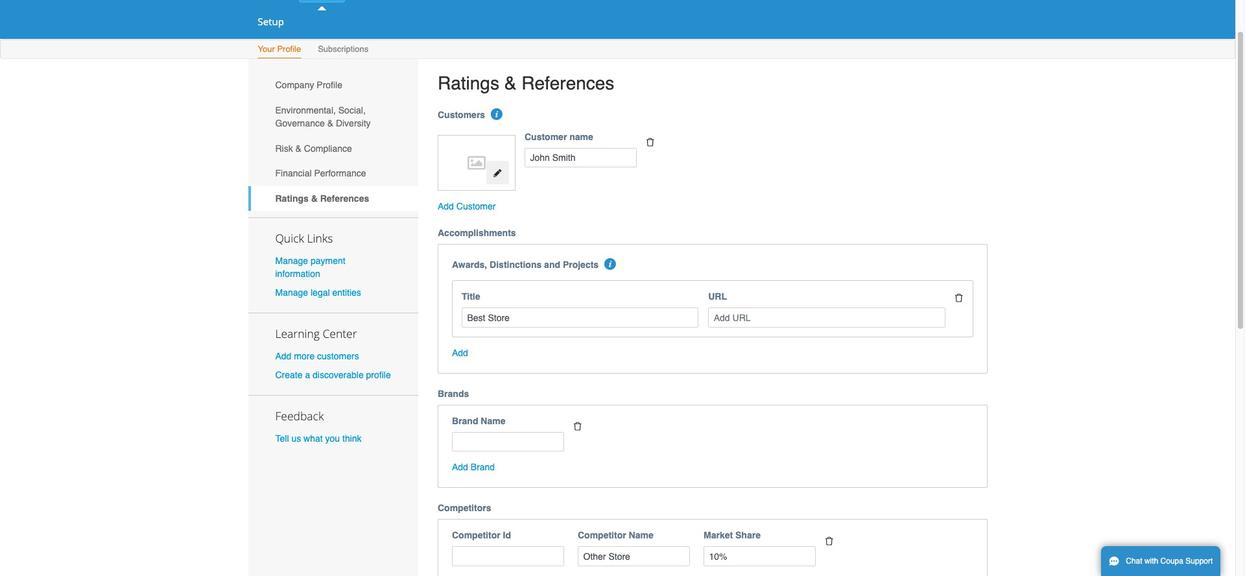 Task type: vqa. For each thing, say whether or not it's contained in the screenshot.
the 'sftp' related to sFTP Accounts
no



Task type: locate. For each thing, give the bounding box(es) containing it.
customer up accomplishments
[[457, 201, 496, 212]]

1 vertical spatial references
[[320, 193, 369, 204]]

ratings down financial
[[275, 193, 309, 204]]

manage up information
[[275, 255, 308, 266]]

financial performance
[[275, 168, 366, 179]]

1 vertical spatial brand
[[471, 462, 495, 473]]

company profile link
[[248, 73, 419, 98]]

governance
[[275, 118, 325, 128]]

name for brand name
[[481, 416, 506, 426]]

add up brands
[[452, 348, 468, 358]]

add for add customer
[[438, 201, 454, 212]]

projects
[[563, 260, 599, 270]]

your profile link
[[257, 42, 302, 58]]

1 vertical spatial ratings
[[275, 193, 309, 204]]

name
[[570, 131, 594, 142]]

1 horizontal spatial profile
[[317, 80, 343, 90]]

references
[[522, 73, 615, 93], [320, 193, 369, 204]]

0 vertical spatial ratings & references
[[438, 73, 615, 93]]

0 vertical spatial name
[[481, 416, 506, 426]]

accomplishments
[[438, 228, 516, 238]]

0 horizontal spatial profile
[[277, 44, 301, 54]]

1 manage from the top
[[275, 255, 308, 266]]

0 horizontal spatial customer
[[457, 201, 496, 212]]

setup link
[[250, 12, 293, 31]]

profile right your
[[277, 44, 301, 54]]

discoverable
[[313, 370, 364, 380]]

create
[[275, 370, 303, 380]]

brand down brands
[[452, 416, 479, 426]]

customer
[[525, 131, 567, 142], [457, 201, 496, 212]]

add customer
[[438, 201, 496, 212]]

think
[[343, 434, 362, 444]]

create a discoverable profile link
[[275, 370, 391, 380]]

1 horizontal spatial additional information image
[[605, 259, 617, 270]]

market
[[704, 530, 733, 541]]

name
[[481, 416, 506, 426], [629, 530, 654, 541]]

Brand Name text field
[[452, 432, 565, 452]]

&
[[505, 73, 517, 93], [327, 118, 334, 128], [296, 143, 302, 154], [311, 193, 318, 204]]

URL text field
[[709, 308, 946, 328]]

competitor down competitors
[[452, 530, 501, 541]]

name up brand name text box
[[481, 416, 506, 426]]

url
[[709, 292, 727, 302]]

0 horizontal spatial ratings & references
[[275, 193, 369, 204]]

tell us what you think button
[[275, 432, 362, 445]]

your
[[258, 44, 275, 54]]

subscriptions
[[318, 44, 369, 54]]

your profile
[[258, 44, 301, 54]]

a
[[305, 370, 310, 380]]

what
[[304, 434, 323, 444]]

profile inside the your profile link
[[277, 44, 301, 54]]

add brand button
[[452, 461, 495, 474]]

add for add
[[452, 348, 468, 358]]

ratings up customers
[[438, 73, 500, 93]]

1 vertical spatial manage
[[275, 287, 308, 298]]

payment
[[311, 255, 346, 266]]

0 horizontal spatial ratings
[[275, 193, 309, 204]]

competitor
[[452, 530, 501, 541], [578, 530, 627, 541]]

additional information image
[[492, 108, 503, 120], [605, 259, 617, 270]]

customer left name on the top left of the page
[[525, 131, 567, 142]]

profile for company profile
[[317, 80, 343, 90]]

ratings & references down financial performance
[[275, 193, 369, 204]]

manage
[[275, 255, 308, 266], [275, 287, 308, 298]]

manage inside manage payment information
[[275, 255, 308, 266]]

1 horizontal spatial customer
[[525, 131, 567, 142]]

setup
[[258, 15, 284, 28]]

brand down brand name text box
[[471, 462, 495, 473]]

2 manage from the top
[[275, 287, 308, 298]]

manage payment information
[[275, 255, 346, 279]]

1 vertical spatial customer
[[457, 201, 496, 212]]

chat with coupa support button
[[1102, 546, 1222, 576]]

0 vertical spatial customer
[[525, 131, 567, 142]]

ratings & references link
[[248, 186, 419, 211]]

name up competitor name text field
[[629, 530, 654, 541]]

add
[[438, 201, 454, 212], [452, 348, 468, 358], [275, 351, 292, 361], [452, 462, 468, 473]]

brand
[[452, 416, 479, 426], [471, 462, 495, 473]]

profile up environmental, social, governance & diversity 'link' at the top of page
[[317, 80, 343, 90]]

ratings & references up customer name
[[438, 73, 615, 93]]

market share
[[704, 530, 761, 541]]

company
[[275, 80, 314, 90]]

0 vertical spatial profile
[[277, 44, 301, 54]]

competitor id
[[452, 530, 511, 541]]

1 horizontal spatial ratings
[[438, 73, 500, 93]]

Customer name text field
[[525, 148, 637, 167]]

additional information image right projects
[[605, 259, 617, 270]]

0 horizontal spatial additional information image
[[492, 108, 503, 120]]

competitor up competitor name text field
[[578, 530, 627, 541]]

tell
[[275, 434, 289, 444]]

customer name
[[525, 131, 594, 142]]

1 vertical spatial additional information image
[[605, 259, 617, 270]]

add up create
[[275, 351, 292, 361]]

learning
[[275, 326, 320, 341]]

0 vertical spatial additional information image
[[492, 108, 503, 120]]

add customer button
[[438, 200, 496, 213]]

information
[[275, 268, 320, 279]]

customer inside button
[[457, 201, 496, 212]]

ratings & references
[[438, 73, 615, 93], [275, 193, 369, 204]]

additional information image right customers
[[492, 108, 503, 120]]

0 horizontal spatial competitor
[[452, 530, 501, 541]]

add up competitors
[[452, 462, 468, 473]]

environmental,
[[275, 105, 336, 116]]

0 horizontal spatial name
[[481, 416, 506, 426]]

legal
[[311, 287, 330, 298]]

0 vertical spatial ratings
[[438, 73, 500, 93]]

references up customer name
[[522, 73, 615, 93]]

0 horizontal spatial references
[[320, 193, 369, 204]]

profile for your profile
[[277, 44, 301, 54]]

manage down information
[[275, 287, 308, 298]]

profile inside "company profile" link
[[317, 80, 343, 90]]

learning center
[[275, 326, 357, 341]]

customers
[[438, 109, 485, 120]]

create a discoverable profile
[[275, 370, 391, 380]]

0 vertical spatial manage
[[275, 255, 308, 266]]

1 horizontal spatial competitor
[[578, 530, 627, 541]]

1 competitor from the left
[[452, 530, 501, 541]]

1 horizontal spatial references
[[522, 73, 615, 93]]

2 competitor from the left
[[578, 530, 627, 541]]

distinctions
[[490, 260, 542, 270]]

us
[[292, 434, 301, 444]]

manage for manage legal entities
[[275, 287, 308, 298]]

support
[[1186, 557, 1214, 566]]

1 horizontal spatial name
[[629, 530, 654, 541]]

environmental, social, governance & diversity
[[275, 105, 371, 128]]

manage for manage payment information
[[275, 255, 308, 266]]

tell us what you think
[[275, 434, 362, 444]]

references down performance
[[320, 193, 369, 204]]

1 vertical spatial ratings & references
[[275, 193, 369, 204]]

chat with coupa support
[[1127, 557, 1214, 566]]

center
[[323, 326, 357, 341]]

Competitor Name text field
[[578, 547, 690, 566]]

manage legal entities link
[[275, 287, 361, 298]]

manage legal entities
[[275, 287, 361, 298]]

add for add brand
[[452, 462, 468, 473]]

ratings
[[438, 73, 500, 93], [275, 193, 309, 204]]

1 vertical spatial name
[[629, 530, 654, 541]]

diversity
[[336, 118, 371, 128]]

add up accomplishments
[[438, 201, 454, 212]]

share
[[736, 530, 761, 541]]

profile
[[277, 44, 301, 54], [317, 80, 343, 90]]

1 vertical spatial profile
[[317, 80, 343, 90]]



Task type: describe. For each thing, give the bounding box(es) containing it.
add more customers
[[275, 351, 359, 361]]

competitor for competitor id
[[452, 530, 501, 541]]

subscriptions link
[[317, 42, 369, 58]]

competitors
[[438, 503, 492, 514]]

compliance
[[304, 143, 352, 154]]

brand name
[[452, 416, 506, 426]]

add more customers link
[[275, 351, 359, 361]]

performance
[[314, 168, 366, 179]]

add for add more customers
[[275, 351, 292, 361]]

change image image
[[493, 169, 502, 178]]

id
[[503, 530, 511, 541]]

logo image
[[445, 141, 509, 184]]

financial
[[275, 168, 312, 179]]

coupa
[[1161, 557, 1184, 566]]

competitor for competitor name
[[578, 530, 627, 541]]

and
[[545, 260, 561, 270]]

competitor name
[[578, 530, 654, 541]]

risk
[[275, 143, 293, 154]]

social,
[[339, 105, 366, 116]]

environmental, social, governance & diversity link
[[248, 98, 419, 136]]

feedback
[[275, 408, 324, 424]]

quick links
[[275, 230, 333, 246]]

risk & compliance link
[[248, 136, 419, 161]]

customers
[[317, 351, 359, 361]]

add brand
[[452, 462, 495, 473]]

profile
[[366, 370, 391, 380]]

Competitor Id text field
[[452, 547, 565, 566]]

risk & compliance
[[275, 143, 352, 154]]

chat
[[1127, 557, 1143, 566]]

name for competitor name
[[629, 530, 654, 541]]

awards, distinctions and projects
[[452, 260, 599, 270]]

additional information image for customers
[[492, 108, 503, 120]]

quick
[[275, 230, 304, 246]]

brands
[[438, 389, 469, 399]]

company profile
[[275, 80, 343, 90]]

financial performance link
[[248, 161, 419, 186]]

manage payment information link
[[275, 255, 346, 279]]

Title text field
[[462, 308, 699, 328]]

1 horizontal spatial ratings & references
[[438, 73, 615, 93]]

Market Share text field
[[704, 547, 816, 566]]

0 vertical spatial brand
[[452, 416, 479, 426]]

you
[[325, 434, 340, 444]]

brand inside add brand button
[[471, 462, 495, 473]]

entities
[[333, 287, 361, 298]]

0 vertical spatial references
[[522, 73, 615, 93]]

with
[[1145, 557, 1159, 566]]

additional information image for awards, distinctions and projects
[[605, 259, 617, 270]]

awards,
[[452, 260, 487, 270]]

title
[[462, 292, 481, 302]]

add button
[[452, 347, 468, 359]]

more
[[294, 351, 315, 361]]

links
[[307, 230, 333, 246]]

& inside environmental, social, governance & diversity
[[327, 118, 334, 128]]



